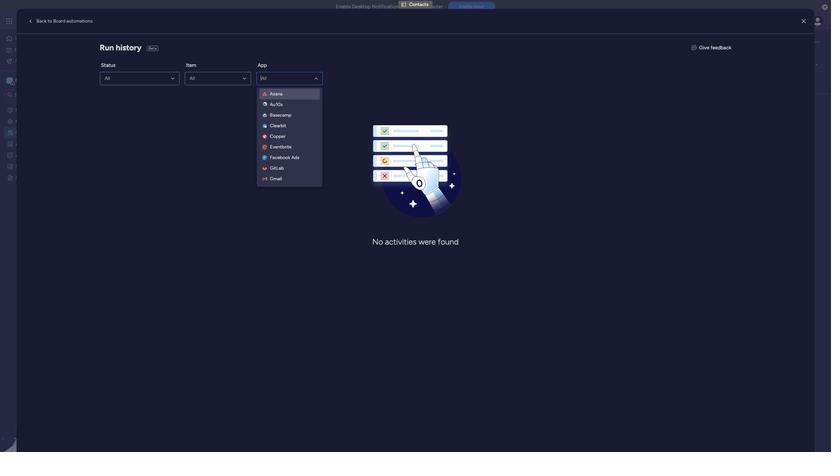 Task type: locate. For each thing, give the bounding box(es) containing it.
all down app
[[261, 76, 267, 81]]

crm
[[68, 17, 80, 25], [15, 77, 27, 84]]

home button
[[4, 33, 71, 44]]

were
[[419, 237, 436, 247]]

main table
[[111, 62, 133, 68]]

1 horizontal spatial contacts
[[261, 50, 279, 56]]

contacts up "welcome"
[[101, 34, 149, 49]]

list box containing deals
[[0, 103, 85, 273]]

public dashboard image
[[7, 163, 13, 170]]

contacts up accounts
[[16, 130, 35, 135]]

crm right workspace icon
[[15, 77, 27, 84]]

au10x
[[270, 102, 283, 107]]

0 horizontal spatial enable
[[336, 4, 351, 10]]

to
[[48, 18, 52, 24], [122, 50, 127, 56]]

notifications
[[372, 4, 401, 10]]

person
[[232, 80, 247, 86]]

workspace image
[[6, 77, 13, 84]]

your right of
[[250, 50, 260, 56]]

collapse board header image
[[814, 62, 820, 68]]

filter button
[[253, 77, 284, 88]]

1 all from the left
[[105, 76, 110, 81]]

contacts
[[138, 50, 157, 56], [261, 50, 279, 56]]

getting started
[[16, 175, 48, 181]]

all
[[105, 76, 110, 81], [190, 76, 195, 81], [261, 76, 267, 81]]

all down item
[[190, 76, 195, 81]]

tracking
[[39, 58, 56, 64]]

leilani@email.com
[[409, 169, 445, 174]]

enable now! button
[[448, 2, 495, 12]]

2 horizontal spatial all
[[261, 76, 267, 81]]

crm inside the workspace selection element
[[15, 77, 27, 84]]

0499
[[319, 155, 329, 160]]

monday sales crm
[[30, 17, 80, 25]]

0 horizontal spatial contacts
[[16, 130, 35, 135]]

all down status
[[105, 76, 110, 81]]

1 +1 from the left
[[296, 155, 301, 160]]

0 horizontal spatial +1
[[296, 155, 301, 160]]

automations
[[67, 18, 93, 24]]

Contacts field
[[99, 34, 150, 49]]

0 horizontal spatial to
[[48, 18, 52, 24]]

to down contacts field
[[122, 50, 127, 56]]

2 all from the left
[[190, 76, 195, 81]]

run history
[[100, 43, 142, 53]]

0 horizontal spatial crm
[[15, 77, 27, 84]]

no
[[372, 237, 383, 247]]

now!
[[474, 4, 484, 9]]

2 horizontal spatial contacts
[[409, 2, 429, 7]]

+1 left 312
[[419, 155, 424, 160]]

1 vertical spatial to
[[122, 50, 127, 56]]

person button
[[222, 77, 251, 88]]

1 horizontal spatial +1
[[419, 155, 424, 160]]

1 horizontal spatial contacts
[[101, 34, 149, 49]]

your
[[128, 50, 137, 56], [250, 50, 260, 56]]

mass
[[15, 58, 26, 64]]

sales
[[54, 17, 67, 25]]

plans
[[102, 18, 113, 24]]

enable for enable desktop notifications on this computer
[[336, 4, 351, 10]]

contacts right on
[[409, 2, 429, 7]]

sales dashboard
[[16, 164, 50, 169]]

1 your from the left
[[128, 50, 137, 56]]

copper image
[[262, 134, 267, 139]]

my
[[15, 47, 21, 53]]

0 vertical spatial to
[[48, 18, 52, 24]]

all
[[239, 50, 244, 56]]

desktop
[[352, 4, 371, 10]]

add
[[160, 80, 168, 85]]

+1 left 854
[[296, 155, 301, 160]]

enable left 'desktop'
[[336, 4, 351, 10]]

1 horizontal spatial to
[[122, 50, 127, 56]]

Search in workspace field
[[14, 91, 55, 99]]

on
[[402, 4, 409, 10]]

item
[[186, 62, 196, 68]]

history
[[116, 43, 142, 53]]

crm right "sales"
[[68, 17, 80, 25]]

your up table
[[128, 50, 137, 56]]

contacts
[[409, 2, 429, 7], [101, 34, 149, 49], [16, 130, 35, 135]]

enable now!
[[459, 4, 484, 9]]

new
[[103, 80, 113, 85]]

Search field
[[198, 78, 218, 87]]

+1 inside "link"
[[419, 155, 424, 160]]

contacts up app
[[261, 50, 279, 56]]

public board image
[[7, 175, 13, 181]]

contacts down show board description image
[[138, 50, 157, 56]]

to for welcome
[[122, 50, 127, 56]]

status
[[101, 62, 116, 68]]

option
[[0, 104, 85, 105]]

1 horizontal spatial all
[[190, 76, 195, 81]]

0 horizontal spatial contacts
[[138, 50, 157, 56]]

2 vertical spatial contacts
[[16, 130, 35, 135]]

0 vertical spatial contacts
[[409, 2, 429, 7]]

main table button
[[101, 60, 138, 70]]

enable inside button
[[459, 4, 473, 9]]

0 horizontal spatial your
[[128, 50, 137, 56]]

lottie animation element
[[0, 386, 85, 453]]

2541
[[441, 155, 450, 160]]

1 horizontal spatial crm
[[68, 17, 80, 25]]

gmail
[[270, 176, 282, 182]]

sort
[[297, 80, 305, 86]]

enable left the now!
[[459, 4, 473, 9]]

all for item
[[190, 76, 195, 81]]

1 horizontal spatial enable
[[459, 4, 473, 9]]

no activities were found
[[372, 237, 459, 247]]

back
[[37, 18, 47, 24]]

arrow down image
[[276, 79, 284, 87]]

+1 for +1 854 722 0499
[[296, 155, 301, 160]]

give feedback link
[[692, 44, 731, 52]]

0 horizontal spatial all
[[105, 76, 110, 81]]

gitlab
[[270, 166, 284, 171]]

1 horizontal spatial your
[[250, 50, 260, 56]]

leads
[[16, 118, 28, 124]]

back to board automations button
[[25, 16, 95, 27]]

854
[[302, 155, 310, 160]]

2 +1 from the left
[[419, 155, 424, 160]]

activities
[[385, 237, 417, 247]]

lottie animation image
[[0, 386, 85, 453]]

work
[[22, 47, 32, 53]]

enable
[[336, 4, 351, 10], [459, 4, 473, 9]]

to for back
[[48, 18, 52, 24]]

new contact
[[103, 80, 131, 85]]

of
[[245, 50, 249, 56]]

v2 user feedback image
[[692, 44, 697, 52]]

copper
[[270, 134, 286, 139]]

list box
[[0, 103, 85, 273]]

email
[[27, 58, 38, 64]]

to right back in the left of the page
[[48, 18, 52, 24]]

1 vertical spatial crm
[[15, 77, 27, 84]]

facebookads image
[[262, 155, 267, 161]]



Task type: vqa. For each thing, say whether or not it's contained in the screenshot.
Automate / 2
no



Task type: describe. For each thing, give the bounding box(es) containing it.
home
[[15, 36, 28, 41]]

sales
[[16, 164, 27, 169]]

deals
[[16, 107, 27, 113]]

eventbrite
[[270, 144, 292, 150]]

madison@email.com
[[285, 169, 325, 174]]

board
[[53, 18, 65, 24]]

mass email tracking button
[[4, 56, 71, 67]]

run
[[100, 43, 114, 53]]

found
[[438, 237, 459, 247]]

leilani@email.com link
[[408, 169, 446, 174]]

see plans
[[93, 18, 113, 24]]

main
[[111, 62, 121, 68]]

2 your from the left
[[250, 50, 260, 56]]

add widget button
[[148, 77, 187, 88]]

see
[[93, 18, 101, 24]]

getting
[[16, 175, 32, 181]]

my work
[[15, 47, 32, 53]]

beta
[[149, 46, 157, 51]]

feedback
[[711, 45, 731, 51]]

this
[[410, 4, 419, 10]]

select product image
[[6, 18, 13, 25]]

facebook
[[270, 155, 290, 161]]

welcome
[[102, 50, 121, 56]]

welcome to your contacts board! here you can store and manage all of your contacts button
[[101, 49, 303, 57]]

all for status
[[105, 76, 110, 81]]

+1 for +1 312 563 2541
[[419, 155, 424, 160]]

madison@email.com link
[[283, 169, 326, 174]]

clearbit image
[[262, 123, 267, 129]]

3 all from the left
[[261, 76, 267, 81]]

facebook ads
[[270, 155, 299, 161]]

authentix image
[[262, 102, 267, 107]]

manage
[[222, 50, 238, 56]]

workspace selection element
[[6, 77, 28, 85]]

accounts
[[16, 141, 36, 147]]

back to board automations
[[37, 18, 93, 24]]

312
[[425, 155, 431, 160]]

+1 854 722 0499 link
[[294, 153, 329, 161]]

v2 search image
[[193, 79, 198, 86]]

activities
[[16, 152, 35, 158]]

563
[[432, 155, 440, 160]]

basecamp
[[270, 112, 291, 118]]

new contact button
[[101, 77, 134, 88]]

table
[[122, 62, 133, 68]]

monday
[[30, 17, 52, 25]]

c
[[8, 78, 11, 83]]

1 contacts from the left
[[138, 50, 157, 56]]

show board description image
[[153, 38, 161, 45]]

welcome to your contacts board! here you can store and manage all of your contacts
[[102, 50, 279, 56]]

asana
[[270, 91, 283, 97]]

and
[[213, 50, 221, 56]]

you
[[184, 50, 191, 56]]

+1 312 563 2541
[[419, 155, 450, 160]]

give feedback
[[699, 45, 731, 51]]

sort button
[[286, 77, 309, 88]]

clearbit
[[270, 123, 286, 129]]

add widget
[[160, 80, 184, 85]]

enable for enable now!
[[459, 4, 473, 9]]

see plans button
[[84, 16, 116, 26]]

medium row group
[[91, 97, 829, 184]]

widget
[[170, 80, 184, 85]]

+1 854 722 0499
[[296, 155, 329, 160]]

basecamp image
[[262, 113, 267, 118]]

gitlab image
[[262, 166, 267, 171]]

medium
[[418, 140, 435, 146]]

give
[[699, 45, 710, 51]]

gmail image
[[262, 176, 267, 182]]

filter
[[263, 80, 274, 86]]

1 vertical spatial contacts
[[101, 34, 149, 49]]

store
[[201, 50, 212, 56]]

my work button
[[4, 45, 71, 55]]

eventbrite image
[[262, 145, 267, 150]]

mass email tracking
[[15, 58, 56, 64]]

here
[[172, 50, 182, 56]]

started
[[33, 175, 48, 181]]

dapulse close image
[[822, 4, 828, 11]]

can
[[192, 50, 200, 56]]

ads
[[291, 155, 299, 161]]

computer
[[420, 4, 443, 10]]

contact
[[114, 80, 131, 85]]

asana image
[[262, 92, 267, 97]]

app
[[258, 62, 267, 68]]

+1 312 563 2541 link
[[417, 153, 450, 161]]

722
[[311, 155, 318, 160]]

0 vertical spatial crm
[[68, 17, 80, 25]]

2 contacts from the left
[[261, 50, 279, 56]]

board!
[[158, 50, 171, 56]]

christina overa image
[[813, 16, 823, 27]]



